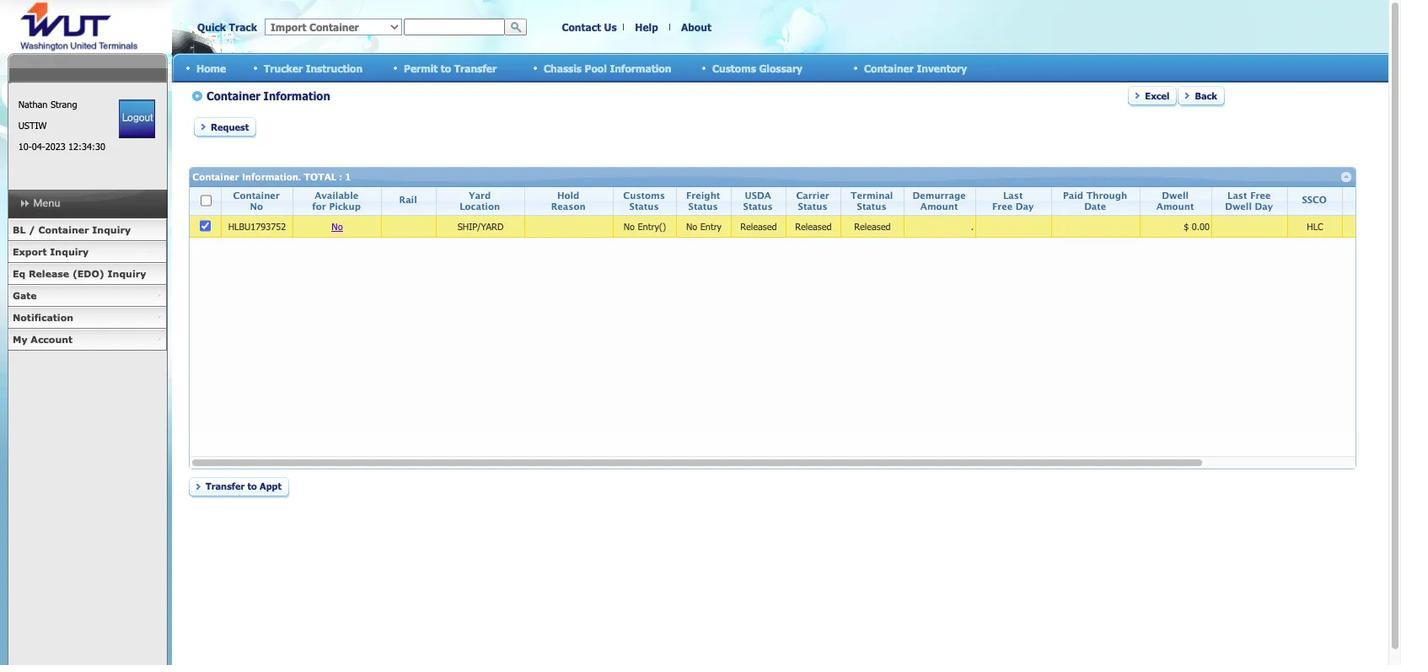 Task type: vqa. For each thing, say whether or not it's contained in the screenshot.
text box
yes



Task type: locate. For each thing, give the bounding box(es) containing it.
my account link
[[8, 329, 167, 351]]

container left the inventory at top
[[864, 62, 914, 74]]

2023
[[45, 141, 65, 152]]

inquiry up export inquiry link
[[92, 224, 131, 235]]

trucker
[[264, 62, 303, 74]]

inquiry inside "link"
[[92, 224, 131, 235]]

container
[[864, 62, 914, 74], [38, 224, 89, 235]]

12:34:30
[[68, 141, 105, 152]]

ustiw
[[18, 120, 47, 131]]

inquiry
[[92, 224, 131, 235], [50, 246, 89, 257], [108, 268, 146, 279]]

inventory
[[917, 62, 967, 74]]

None text field
[[404, 19, 505, 35]]

bl / container inquiry link
[[8, 219, 167, 241]]

04-
[[32, 141, 45, 152]]

chassis pool information
[[544, 62, 671, 74]]

about
[[681, 21, 711, 33]]

notification link
[[8, 307, 167, 329]]

chassis
[[544, 62, 582, 74]]

0 vertical spatial inquiry
[[92, 224, 131, 235]]

container up export inquiry
[[38, 224, 89, 235]]

/
[[29, 224, 35, 235]]

help
[[635, 21, 658, 33]]

(edo)
[[72, 268, 104, 279]]

my
[[13, 334, 27, 345]]

1 vertical spatial container
[[38, 224, 89, 235]]

export inquiry link
[[8, 241, 167, 263]]

inquiry for (edo)
[[108, 268, 146, 279]]

0 horizontal spatial container
[[38, 224, 89, 235]]

export
[[13, 246, 47, 257]]

track
[[229, 21, 257, 33]]

release
[[29, 268, 69, 279]]

inquiry for container
[[92, 224, 131, 235]]

inquiry down bl / container inquiry
[[50, 246, 89, 257]]

inquiry right the (edo)
[[108, 268, 146, 279]]

eq
[[13, 268, 25, 279]]

2 vertical spatial inquiry
[[108, 268, 146, 279]]

about link
[[681, 21, 711, 33]]

login image
[[119, 99, 155, 138]]

export inquiry
[[13, 246, 89, 257]]

1 horizontal spatial container
[[864, 62, 914, 74]]



Task type: describe. For each thing, give the bounding box(es) containing it.
trucker instruction
[[264, 62, 363, 74]]

information
[[610, 62, 671, 74]]

home
[[196, 62, 226, 74]]

notification
[[13, 312, 73, 323]]

gate link
[[8, 285, 167, 307]]

contact us
[[562, 21, 617, 33]]

eq release (edo) inquiry
[[13, 268, 146, 279]]

us
[[604, 21, 617, 33]]

customs glossary
[[712, 62, 803, 74]]

permit to transfer
[[404, 62, 497, 74]]

customs
[[712, 62, 756, 74]]

bl / container inquiry
[[13, 224, 131, 235]]

pool
[[585, 62, 607, 74]]

1 vertical spatial inquiry
[[50, 246, 89, 257]]

nathan
[[18, 99, 48, 110]]

glossary
[[759, 62, 803, 74]]

0 vertical spatial container
[[864, 62, 914, 74]]

help link
[[635, 21, 658, 33]]

gate
[[13, 290, 37, 301]]

to
[[441, 62, 451, 74]]

transfer
[[454, 62, 497, 74]]

10-04-2023 12:34:30
[[18, 141, 105, 152]]

quick track
[[197, 21, 257, 33]]

instruction
[[306, 62, 363, 74]]

permit
[[404, 62, 438, 74]]

container inventory
[[864, 62, 967, 74]]

eq release (edo) inquiry link
[[8, 263, 167, 285]]

contact us link
[[562, 21, 617, 33]]

contact
[[562, 21, 601, 33]]

nathan strang
[[18, 99, 77, 110]]

10-
[[18, 141, 32, 152]]

bl
[[13, 224, 26, 235]]

account
[[31, 334, 73, 345]]

strang
[[50, 99, 77, 110]]

my account
[[13, 334, 73, 345]]

container inside "link"
[[38, 224, 89, 235]]

quick
[[197, 21, 226, 33]]



